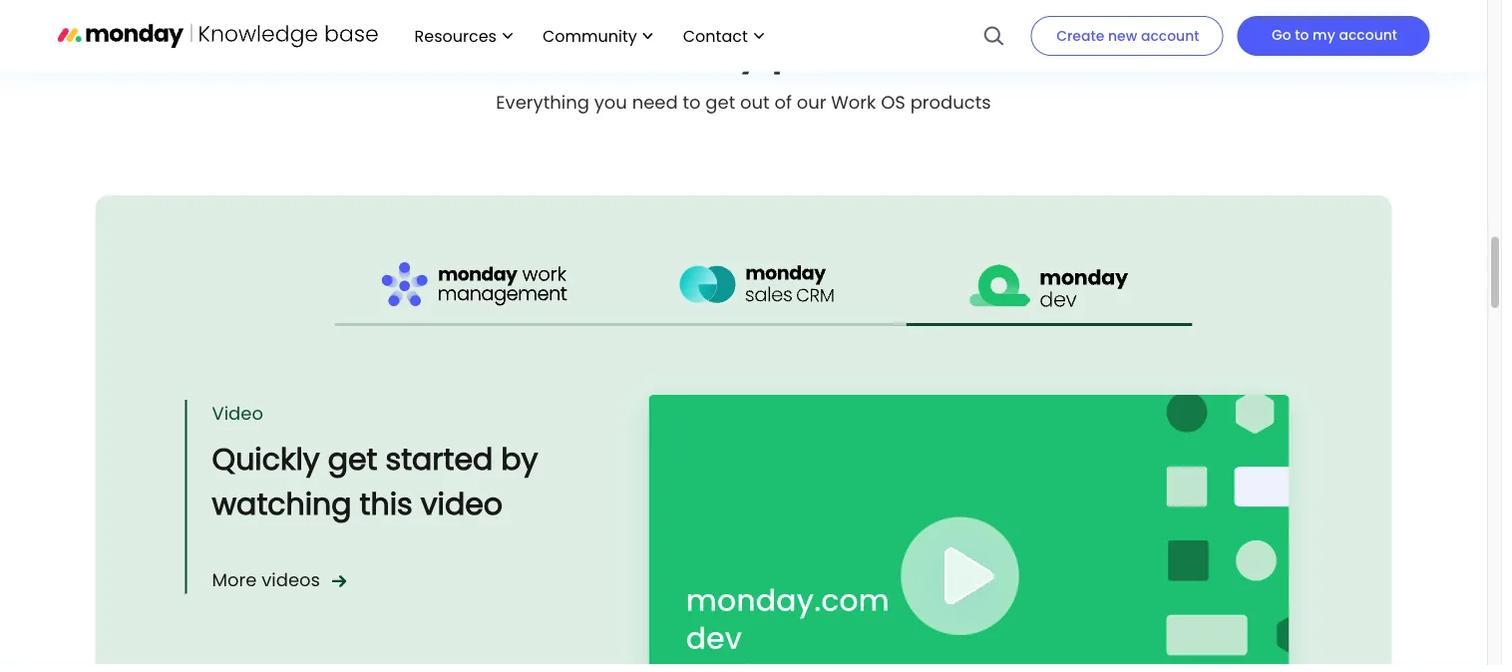 Task type: describe. For each thing, give the bounding box(es) containing it.
0 vertical spatial by
[[711, 21, 762, 77]]

logo monday sales image
[[679, 262, 848, 308]]

browse
[[554, 21, 702, 77]]

quickly get started by watching this video
[[212, 438, 538, 525]]

create
[[1057, 26, 1105, 45]]

community link
[[533, 19, 663, 53]]

resources link
[[405, 19, 523, 53]]

more videos link
[[212, 567, 347, 594]]

create new account link
[[1031, 16, 1224, 56]]

browse by product
[[554, 21, 933, 77]]

quickly
[[212, 438, 320, 480]]

video
[[421, 483, 503, 525]]

logo monday dev image
[[969, 259, 1130, 312]]

more videos
[[212, 567, 320, 593]]

of
[[775, 89, 792, 115]]

resources
[[415, 24, 497, 47]]

started
[[386, 438, 493, 480]]

go
[[1272, 25, 1292, 44]]

community
[[543, 24, 637, 47]]

by inside quickly get started by watching this video
[[501, 438, 538, 480]]

work
[[831, 89, 876, 115]]

get inside quickly get started by watching this video
[[328, 438, 378, 480]]

watching
[[212, 483, 352, 525]]

more
[[212, 567, 257, 593]]

os
[[881, 89, 906, 115]]

videos
[[262, 567, 320, 593]]

this
[[360, 483, 413, 525]]

to inside the main element
[[1295, 25, 1309, 44]]

logo monday work image
[[381, 261, 574, 309]]



Task type: vqa. For each thing, say whether or not it's contained in the screenshot.
Browse
yes



Task type: locate. For each thing, give the bounding box(es) containing it.
1 vertical spatial get
[[328, 438, 378, 480]]

need
[[632, 89, 678, 115]]

video
[[212, 401, 263, 426]]

get left out
[[706, 89, 736, 115]]

out
[[740, 89, 770, 115]]

product
[[772, 21, 933, 77]]

list containing resources
[[395, 0, 774, 72]]

account
[[1339, 25, 1398, 44], [1141, 26, 1200, 45]]

1 horizontal spatial to
[[1295, 25, 1309, 44]]

0 vertical spatial to
[[1295, 25, 1309, 44]]

my
[[1313, 25, 1336, 44]]

get
[[706, 89, 736, 115], [328, 438, 378, 480]]

1 vertical spatial to
[[683, 89, 701, 115]]

products
[[911, 89, 991, 115]]

1 horizontal spatial account
[[1339, 25, 1398, 44]]

you
[[594, 89, 627, 115]]

main element
[[395, 0, 1430, 72]]

contact
[[683, 24, 748, 47]]

account right new
[[1141, 26, 1200, 45]]

by
[[711, 21, 762, 77], [501, 438, 538, 480]]

monday.com logo image
[[57, 15, 379, 56]]

1 horizontal spatial by
[[711, 21, 762, 77]]

0 horizontal spatial to
[[683, 89, 701, 115]]

new
[[1108, 26, 1138, 45]]

create new account
[[1057, 26, 1200, 45]]

search logo image
[[983, 0, 1005, 72]]

account right my on the right of the page
[[1339, 25, 1398, 44]]

everything
[[496, 89, 590, 115]]

1 horizontal spatial get
[[706, 89, 736, 115]]

to right 'need'
[[683, 89, 701, 115]]

contact link
[[673, 19, 774, 53]]

0 horizontal spatial get
[[328, 438, 378, 480]]

get up this
[[328, 438, 378, 480]]

go to my account link
[[1238, 16, 1430, 56]]

our
[[797, 89, 827, 115]]

to right go
[[1295, 25, 1309, 44]]

list
[[395, 0, 774, 72]]

everything you need to get out of our work os products
[[496, 89, 991, 115]]

1 vertical spatial by
[[501, 438, 538, 480]]

by up the video
[[501, 438, 538, 480]]

to
[[1295, 25, 1309, 44], [683, 89, 701, 115]]

go to my account
[[1272, 25, 1398, 44]]

0 horizontal spatial by
[[501, 438, 538, 480]]

by up everything you need to get out of our work os products
[[711, 21, 762, 77]]

0 vertical spatial get
[[706, 89, 736, 115]]

0 horizontal spatial account
[[1141, 26, 1200, 45]]



